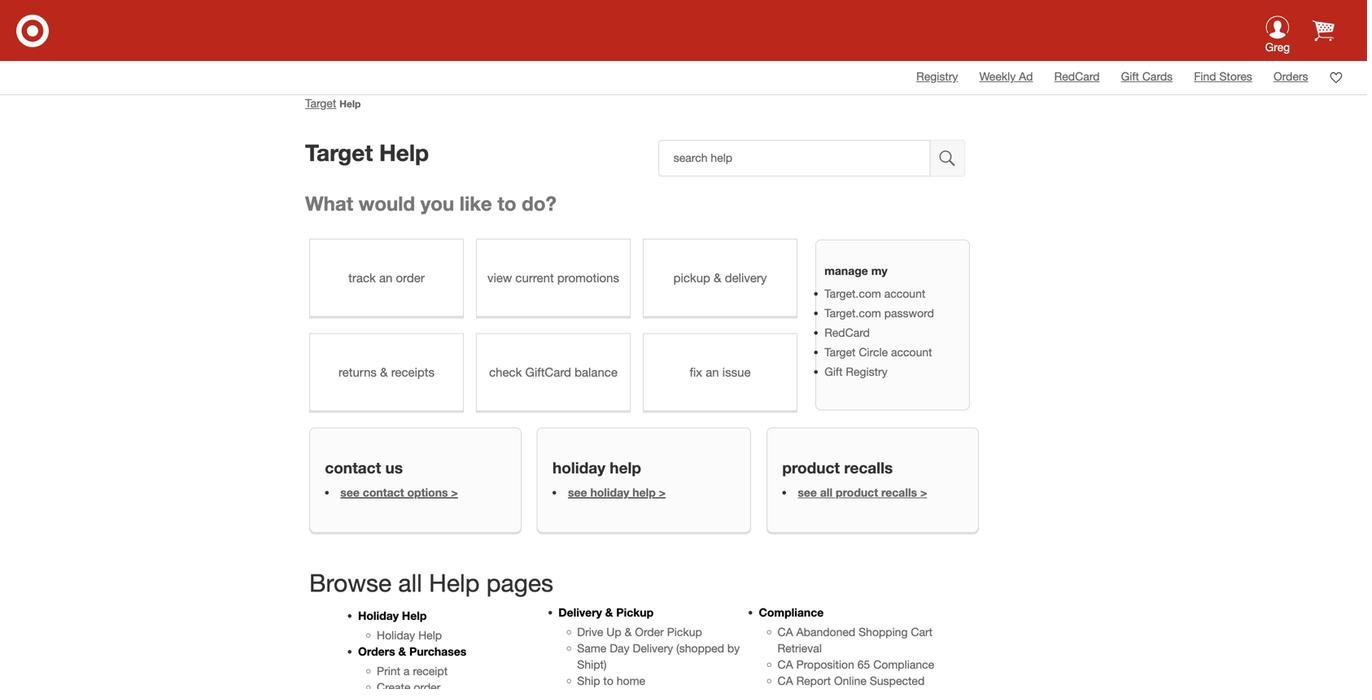 Task type: locate. For each thing, give the bounding box(es) containing it.
0 vertical spatial to
[[498, 192, 516, 215]]

ca down retrieval
[[778, 658, 793, 671]]

ca
[[778, 625, 793, 639], [778, 658, 793, 671], [778, 674, 793, 688]]

redcard link right ad
[[1055, 70, 1100, 83]]

& for receipts
[[380, 365, 388, 379]]

holiday up see holiday help >
[[553, 459, 606, 477]]

gift down target circle account link
[[825, 365, 843, 378]]

help right target link
[[339, 98, 361, 109]]

options
[[407, 486, 448, 499]]

returns
[[339, 365, 377, 379]]

holiday
[[553, 459, 606, 477], [590, 486, 629, 499]]

ca abandoned shopping cart retrieval link
[[778, 625, 933, 655]]

0 horizontal spatial compliance
[[759, 606, 824, 619]]

all
[[820, 486, 833, 499], [398, 569, 422, 597]]

order
[[396, 271, 425, 285]]

0 horizontal spatial >
[[451, 486, 458, 499]]

registry inside target.com account target.com password redcard target circle account gift registry
[[846, 365, 888, 378]]

0 horizontal spatial see
[[340, 486, 360, 499]]

gift inside target.com account target.com password redcard target circle account gift registry
[[825, 365, 843, 378]]

2 vertical spatial ca
[[778, 674, 793, 688]]

orders & purchases link
[[358, 645, 467, 658]]

> for us
[[451, 486, 458, 499]]

browse all help pages
[[309, 569, 553, 597]]

& right returns at the bottom of the page
[[380, 365, 388, 379]]

1 vertical spatial redcard
[[825, 326, 870, 339]]

see down holiday help
[[568, 486, 587, 499]]

0 horizontal spatial orders
[[358, 645, 395, 658]]

product down the product recalls
[[836, 486, 878, 499]]

1 vertical spatial target.com
[[825, 306, 881, 320]]

orders down greg at the right
[[1274, 70, 1308, 83]]

product
[[782, 459, 840, 477], [836, 486, 878, 499]]

pickup
[[616, 606, 654, 619], [667, 625, 702, 639]]

0 vertical spatial registry
[[917, 70, 958, 83]]

same day delivery (shopped by shipt) link
[[577, 642, 740, 671]]

holiday up orders & purchases link
[[377, 629, 415, 642]]

fix
[[690, 365, 702, 379]]

holiday help link
[[358, 609, 427, 623], [377, 629, 442, 642]]

you
[[421, 192, 454, 215]]

delivery
[[725, 271, 767, 285]]

help up would
[[379, 139, 429, 166]]

orders up the print
[[358, 645, 395, 658]]

& for purchases
[[398, 645, 406, 658]]

registry down circle
[[846, 365, 888, 378]]

0 horizontal spatial redcard
[[825, 326, 870, 339]]

pages
[[486, 569, 553, 597]]

0 vertical spatial ca
[[778, 625, 793, 639]]

& right 'pickup'
[[714, 271, 722, 285]]

delivery down the order
[[633, 642, 673, 655]]

0 vertical spatial holiday
[[358, 609, 399, 623]]

& right up
[[625, 625, 632, 639]]

holiday down browse
[[358, 609, 399, 623]]

manage
[[825, 264, 868, 277]]

holiday help
[[553, 459, 641, 477]]

compliance link
[[759, 606, 824, 619]]

0 horizontal spatial registry
[[846, 365, 888, 378]]

target left help element
[[305, 96, 336, 110]]

0 vertical spatial holiday help link
[[358, 609, 427, 623]]

redcard link
[[1055, 70, 1100, 83], [825, 326, 870, 339]]

1 vertical spatial to
[[603, 674, 614, 688]]

redcard
[[1055, 70, 1100, 83], [825, 326, 870, 339]]

1 vertical spatial redcard link
[[825, 326, 870, 339]]

account right circle
[[891, 345, 932, 359]]

help inside target help
[[339, 98, 361, 109]]

to right 'like'
[[498, 192, 516, 215]]

orders link
[[1274, 70, 1308, 83]]

returns & receipts
[[339, 365, 435, 379]]

an for track
[[379, 271, 393, 285]]

redcard up circle
[[825, 326, 870, 339]]

fix an issue link
[[643, 333, 798, 411]]

0 horizontal spatial redcard link
[[825, 326, 870, 339]]

all up "holiday help holiday help"
[[398, 569, 422, 597]]

1 vertical spatial orders
[[358, 645, 395, 658]]

issue
[[723, 365, 751, 379]]

ca left the report
[[778, 674, 793, 688]]

delivery up drive
[[559, 606, 602, 619]]

see for contact us
[[340, 486, 360, 499]]

0 horizontal spatial gift
[[825, 365, 843, 378]]

0 vertical spatial delivery
[[559, 606, 602, 619]]

2 horizontal spatial >
[[920, 486, 927, 499]]

target up gift registry "link"
[[825, 345, 856, 359]]

1 horizontal spatial gift
[[1121, 70, 1139, 83]]

1 horizontal spatial redcard link
[[1055, 70, 1100, 83]]

help up orders & purchases link
[[402, 609, 427, 623]]

same
[[577, 642, 607, 655]]

None image field
[[931, 140, 965, 177]]

holiday
[[358, 609, 399, 623], [377, 629, 415, 642]]

compliance up retrieval
[[759, 606, 824, 619]]

0 vertical spatial redcard
[[1055, 70, 1100, 83]]

see down the product recalls
[[798, 486, 817, 499]]

0 horizontal spatial all
[[398, 569, 422, 597]]

redcard link for target.com password
[[825, 326, 870, 339]]

0 vertical spatial target help
[[305, 96, 361, 110]]

help
[[339, 98, 361, 109], [379, 139, 429, 166], [429, 569, 480, 597], [402, 609, 427, 623], [418, 629, 442, 642]]

2 target help from the top
[[305, 139, 429, 166]]

& inside 'link'
[[714, 271, 722, 285]]

compliance
[[759, 606, 824, 619], [873, 658, 934, 671]]

pickup up (shopped at bottom
[[667, 625, 702, 639]]

my target.com shopping cart image
[[1313, 20, 1335, 42]]

0 vertical spatial target
[[305, 96, 336, 110]]

3 ca from the top
[[778, 674, 793, 688]]

&
[[714, 271, 722, 285], [380, 365, 388, 379], [605, 606, 613, 619], [625, 625, 632, 639], [398, 645, 406, 658]]

contact left the us
[[325, 459, 381, 477]]

see
[[340, 486, 360, 499], [568, 486, 587, 499], [798, 486, 817, 499]]

gift left cards
[[1121, 70, 1139, 83]]

view current promotions
[[488, 271, 619, 285]]

check
[[489, 365, 522, 379]]

an right "track"
[[379, 271, 393, 285]]

1 horizontal spatial all
[[820, 486, 833, 499]]

target.com down the manage my
[[825, 287, 881, 300]]

1 horizontal spatial pickup
[[667, 625, 702, 639]]

promotions
[[557, 271, 619, 285]]

2 target.com from the top
[[825, 306, 881, 320]]

1 vertical spatial an
[[706, 365, 719, 379]]

purchases
[[409, 645, 467, 658]]

1 horizontal spatial see
[[568, 486, 587, 499]]

redcard right ad
[[1055, 70, 1100, 83]]

1 horizontal spatial to
[[603, 674, 614, 688]]

1 ca from the top
[[778, 625, 793, 639]]

0 vertical spatial account
[[884, 287, 926, 300]]

target.com
[[825, 287, 881, 300], [825, 306, 881, 320]]

1 horizontal spatial compliance
[[873, 658, 934, 671]]

1 vertical spatial delivery
[[633, 642, 673, 655]]

weekly ad link
[[980, 70, 1033, 83]]

1 vertical spatial registry
[[846, 365, 888, 378]]

target help
[[305, 96, 361, 110], [305, 139, 429, 166]]

help down holiday help
[[633, 486, 656, 499]]

find stores
[[1194, 70, 1253, 83]]

my
[[871, 264, 888, 277]]

0 horizontal spatial pickup
[[616, 606, 654, 619]]

1 horizontal spatial redcard
[[1055, 70, 1100, 83]]

order
[[635, 625, 664, 639]]

search help text field
[[658, 140, 931, 177]]

recalls
[[844, 459, 893, 477], [881, 486, 917, 499]]

target down help element
[[305, 139, 373, 166]]

1 horizontal spatial registry
[[917, 70, 958, 83]]

help element
[[339, 98, 361, 109]]

registry
[[917, 70, 958, 83], [846, 365, 888, 378]]

holiday down holiday help
[[590, 486, 629, 499]]

compliance up suspected
[[873, 658, 934, 671]]

redcard link up circle
[[825, 326, 870, 339]]

registry left weekly
[[917, 70, 958, 83]]

& up a
[[398, 645, 406, 658]]

product up see all product recalls >
[[782, 459, 840, 477]]

pickup up the drive up & order pickup link
[[616, 606, 654, 619]]

2 > from the left
[[659, 486, 666, 499]]

all down the product recalls
[[820, 486, 833, 499]]

recalls down the product recalls
[[881, 486, 917, 499]]

1 horizontal spatial >
[[659, 486, 666, 499]]

2 vertical spatial target
[[825, 345, 856, 359]]

account
[[884, 287, 926, 300], [891, 345, 932, 359]]

an right fix
[[706, 365, 719, 379]]

0 vertical spatial product
[[782, 459, 840, 477]]

1 vertical spatial target help
[[305, 139, 429, 166]]

see down the contact us
[[340, 486, 360, 499]]

recalls up see all product recalls > link
[[844, 459, 893, 477]]

password
[[884, 306, 934, 320]]

what would you like to do?
[[305, 192, 557, 215]]

0 horizontal spatial to
[[498, 192, 516, 215]]

1 horizontal spatial delivery
[[633, 642, 673, 655]]

to
[[498, 192, 516, 215], [603, 674, 614, 688]]

help up see holiday help > link
[[610, 459, 641, 477]]

1 vertical spatial gift
[[825, 365, 843, 378]]

2 horizontal spatial see
[[798, 486, 817, 499]]

2 see from the left
[[568, 486, 587, 499]]

account up password
[[884, 287, 926, 300]]

ship
[[577, 674, 600, 688]]

1 > from the left
[[451, 486, 458, 499]]

0 vertical spatial all
[[820, 486, 833, 499]]

contact down the us
[[363, 486, 404, 499]]

target.com account target.com password redcard target circle account gift registry
[[825, 287, 934, 378]]

ca down compliance link on the bottom of page
[[778, 625, 793, 639]]

ca report online suspected link
[[778, 674, 925, 689]]

1 horizontal spatial orders
[[1274, 70, 1308, 83]]

& up up
[[605, 606, 613, 619]]

target.com down target.com account link
[[825, 306, 881, 320]]

an
[[379, 271, 393, 285], [706, 365, 719, 379]]

1 vertical spatial ca
[[778, 658, 793, 671]]

drive up & order pickup link
[[577, 625, 702, 639]]

0 horizontal spatial an
[[379, 271, 393, 285]]

shopping
[[859, 625, 908, 639]]

2 ca from the top
[[778, 658, 793, 671]]

to right ship
[[603, 674, 614, 688]]

1 vertical spatial compliance
[[873, 658, 934, 671]]

0 vertical spatial target.com
[[825, 287, 881, 300]]

0 vertical spatial orders
[[1274, 70, 1308, 83]]

0 vertical spatial an
[[379, 271, 393, 285]]

1 see from the left
[[340, 486, 360, 499]]

0 horizontal spatial delivery
[[559, 606, 602, 619]]

target.com home image
[[16, 15, 49, 47]]

see holiday help > link
[[568, 486, 666, 499]]

1 vertical spatial all
[[398, 569, 422, 597]]

to inside delivery & pickup drive up & order pickup same day delivery (shopped by shipt) ship to home
[[603, 674, 614, 688]]

giftcard
[[525, 365, 571, 379]]

0 vertical spatial redcard link
[[1055, 70, 1100, 83]]

0 vertical spatial holiday
[[553, 459, 606, 477]]

see all product recalls > link
[[798, 486, 927, 499]]

1 horizontal spatial an
[[706, 365, 719, 379]]

ca proposition 65 compliance link
[[778, 658, 934, 671]]

all for browse
[[398, 569, 422, 597]]



Task type: describe. For each thing, give the bounding box(es) containing it.
balance
[[575, 365, 618, 379]]

fix an issue
[[690, 365, 751, 379]]

track an order link
[[309, 239, 464, 317]]

help up purchases
[[418, 629, 442, 642]]

3 > from the left
[[920, 486, 927, 499]]

1 vertical spatial target
[[305, 139, 373, 166]]

target inside target.com account target.com password redcard target circle account gift registry
[[825, 345, 856, 359]]

all for see
[[820, 486, 833, 499]]

1 vertical spatial help
[[633, 486, 656, 499]]

1 target help from the top
[[305, 96, 361, 110]]

gift registry link
[[825, 365, 888, 378]]

favorites image
[[1330, 71, 1343, 84]]

see holiday help >
[[568, 486, 666, 499]]

> for help
[[659, 486, 666, 499]]

up
[[607, 625, 622, 639]]

retrieval
[[778, 642, 822, 655]]

1 vertical spatial account
[[891, 345, 932, 359]]

circle
[[859, 345, 888, 359]]

drive
[[577, 625, 603, 639]]

day
[[610, 642, 630, 655]]

orders for orders & purchases
[[358, 645, 395, 658]]

help left 'pages' on the bottom left of page
[[429, 569, 480, 597]]

1 target.com from the top
[[825, 287, 881, 300]]

print a receipt link
[[377, 664, 448, 678]]

abandoned
[[796, 625, 856, 639]]

receipts
[[391, 365, 435, 379]]

0 vertical spatial recalls
[[844, 459, 893, 477]]

orders for orders link
[[1274, 70, 1308, 83]]

1 vertical spatial contact
[[363, 486, 404, 499]]

orders & purchases
[[358, 645, 467, 658]]

delivery & pickup link
[[559, 606, 654, 619]]

print
[[377, 664, 400, 678]]

online
[[834, 674, 867, 688]]

pickup & delivery link
[[643, 239, 798, 317]]

stores
[[1220, 70, 1253, 83]]

check giftcard balance link
[[476, 333, 631, 411]]

print a receipt
[[377, 664, 448, 678]]

an for fix
[[706, 365, 719, 379]]

pickup & delivery
[[674, 271, 767, 285]]

what
[[305, 192, 353, 215]]

gift cards link
[[1121, 70, 1173, 83]]

compliance ca abandoned shopping cart retrieval ca proposition 65 compliance ca report online suspected
[[759, 606, 934, 689]]

cart
[[911, 625, 933, 639]]

returns & receipts link
[[309, 333, 464, 411]]

home
[[617, 674, 645, 688]]

view
[[488, 271, 512, 285]]

0 vertical spatial help
[[610, 459, 641, 477]]

suspected
[[870, 674, 925, 688]]

0 vertical spatial compliance
[[759, 606, 824, 619]]

target circle account link
[[825, 345, 932, 359]]

find
[[1194, 70, 1216, 83]]

redcard inside target.com account target.com password redcard target circle account gift registry
[[825, 326, 870, 339]]

do?
[[522, 192, 557, 215]]

1 vertical spatial product
[[836, 486, 878, 499]]

view current promotions link
[[476, 239, 631, 317]]

see contact options >
[[340, 486, 458, 499]]

1 vertical spatial holiday
[[590, 486, 629, 499]]

(shopped
[[676, 642, 724, 655]]

& for pickup
[[605, 606, 613, 619]]

us
[[385, 459, 403, 477]]

like
[[460, 192, 492, 215]]

target.com account link
[[825, 287, 926, 300]]

greg
[[1265, 40, 1290, 54]]

find stores link
[[1194, 70, 1253, 83]]

holiday help holiday help
[[358, 609, 442, 642]]

1 vertical spatial recalls
[[881, 486, 917, 499]]

receipt
[[413, 664, 448, 678]]

see for holiday help
[[568, 486, 587, 499]]

delivery & pickup drive up & order pickup same day delivery (shopped by shipt) ship to home
[[559, 606, 740, 688]]

by
[[728, 642, 740, 655]]

browse
[[309, 569, 392, 597]]

& for delivery
[[714, 271, 722, 285]]

3 see from the left
[[798, 486, 817, 499]]

current
[[516, 271, 554, 285]]

0 vertical spatial contact
[[325, 459, 381, 477]]

registry link
[[917, 70, 958, 83]]

0 vertical spatial gift
[[1121, 70, 1139, 83]]

track
[[348, 271, 376, 285]]

proposition
[[796, 658, 854, 671]]

product recalls
[[782, 459, 893, 477]]

report
[[796, 674, 831, 688]]

target.com password link
[[825, 306, 934, 320]]

1 vertical spatial holiday
[[377, 629, 415, 642]]

1 vertical spatial pickup
[[667, 625, 702, 639]]

weekly
[[980, 70, 1016, 83]]

ship to home link
[[577, 674, 645, 688]]

greg link
[[1253, 15, 1302, 62]]

gift cards
[[1121, 70, 1173, 83]]

cards
[[1143, 70, 1173, 83]]

a
[[404, 664, 410, 678]]

shipt)
[[577, 658, 607, 671]]

1 vertical spatial holiday help link
[[377, 629, 442, 642]]

would
[[359, 192, 415, 215]]

0 vertical spatial pickup
[[616, 606, 654, 619]]

track an order
[[348, 271, 425, 285]]

redcard link for weekly ad
[[1055, 70, 1100, 83]]

pickup
[[674, 271, 710, 285]]

manage my
[[825, 264, 888, 277]]

icon image
[[1266, 15, 1290, 39]]

check giftcard balance
[[489, 365, 618, 379]]

see contact options > link
[[340, 486, 458, 499]]

ad
[[1019, 70, 1033, 83]]

65
[[858, 658, 870, 671]]

contact us
[[325, 459, 403, 477]]



Task type: vqa. For each thing, say whether or not it's contained in the screenshot.
us
yes



